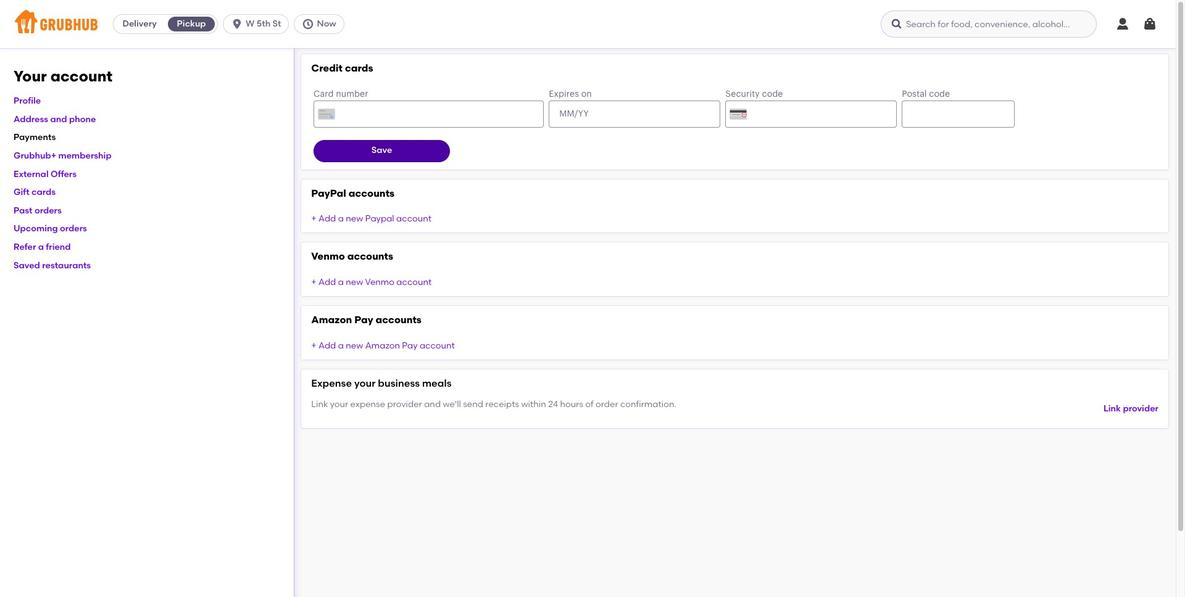 Task type: locate. For each thing, give the bounding box(es) containing it.
amazon down + add a new venmo account
[[311, 314, 352, 326]]

profile link
[[14, 96, 41, 106]]

venmo down venmo accounts
[[365, 277, 395, 288]]

0 horizontal spatial your
[[330, 399, 348, 410]]

link provider button
[[1104, 399, 1159, 421]]

refer
[[14, 242, 36, 253]]

amazon
[[311, 314, 352, 326], [365, 341, 400, 351]]

new down amazon pay accounts in the left bottom of the page
[[346, 341, 363, 351]]

account
[[50, 67, 112, 85], [396, 214, 432, 224], [397, 277, 432, 288], [420, 341, 455, 351]]

we'll
[[443, 399, 461, 410]]

offers
[[51, 169, 77, 179]]

pickup button
[[166, 14, 217, 34]]

+ add a new paypal account link
[[311, 214, 432, 224]]

now
[[317, 19, 336, 29]]

0 vertical spatial orders
[[35, 205, 62, 216]]

a down venmo accounts
[[338, 277, 344, 288]]

orders
[[35, 205, 62, 216], [60, 224, 87, 234]]

venmo
[[311, 251, 345, 263], [365, 277, 395, 288]]

account up meals
[[420, 341, 455, 351]]

add up expense
[[319, 341, 336, 351]]

a
[[338, 214, 344, 224], [38, 242, 44, 253], [338, 277, 344, 288], [338, 341, 344, 351]]

w 5th st
[[246, 19, 281, 29]]

expense
[[350, 399, 385, 410]]

and left we'll
[[424, 399, 441, 410]]

link
[[311, 399, 328, 410], [1104, 404, 1121, 415]]

now button
[[294, 14, 349, 34]]

confirmation.
[[620, 399, 677, 410]]

cards right credit in the left of the page
[[345, 62, 373, 74]]

0 vertical spatial amazon
[[311, 314, 352, 326]]

1 vertical spatial amazon
[[365, 341, 400, 351]]

past
[[14, 205, 32, 216]]

pay
[[354, 314, 373, 326], [402, 341, 418, 351]]

0 vertical spatial accounts
[[349, 187, 395, 199]]

1 + from the top
[[311, 214, 317, 224]]

save button
[[314, 140, 450, 162]]

credit
[[311, 62, 343, 74]]

cards down external offers link
[[32, 187, 56, 198]]

cards for gift cards
[[32, 187, 56, 198]]

accounts up + add a new venmo account link
[[347, 251, 393, 263]]

1 horizontal spatial link
[[1104, 404, 1121, 415]]

+ add a new amazon pay account
[[311, 341, 455, 351]]

new for amazon
[[346, 341, 363, 351]]

add
[[319, 214, 336, 224], [319, 277, 336, 288], [319, 341, 336, 351]]

1 vertical spatial +
[[311, 277, 317, 288]]

grubhub+ membership link
[[14, 151, 112, 161]]

2 add from the top
[[319, 277, 336, 288]]

2 vertical spatial +
[[311, 341, 317, 351]]

upcoming orders link
[[14, 224, 87, 234]]

accounts up "+ add a new paypal account" link
[[349, 187, 395, 199]]

+ add a new venmo account link
[[311, 277, 432, 288]]

accounts for paypal accounts
[[349, 187, 395, 199]]

refer a friend link
[[14, 242, 71, 253]]

3 add from the top
[[319, 341, 336, 351]]

1 vertical spatial add
[[319, 277, 336, 288]]

+ down venmo accounts
[[311, 277, 317, 288]]

2 vertical spatial add
[[319, 341, 336, 351]]

address
[[14, 114, 48, 125]]

2 vertical spatial new
[[346, 341, 363, 351]]

add for amazon pay accounts
[[319, 341, 336, 351]]

0 vertical spatial add
[[319, 214, 336, 224]]

add down paypal
[[319, 214, 336, 224]]

provider
[[387, 399, 422, 410], [1123, 404, 1159, 415]]

+
[[311, 214, 317, 224], [311, 277, 317, 288], [311, 341, 317, 351]]

restaurants
[[42, 260, 91, 271]]

1 add from the top
[[319, 214, 336, 224]]

accounts
[[349, 187, 395, 199], [347, 251, 393, 263], [376, 314, 422, 326]]

your inside link your expense provider and we'll send receipts within 24 hours of order confirmation. link provider
[[330, 399, 348, 410]]

and inside link your expense provider and we'll send receipts within 24 hours of order confirmation. link provider
[[424, 399, 441, 410]]

1 vertical spatial new
[[346, 277, 363, 288]]

saved restaurants
[[14, 260, 91, 271]]

svg image inside now button
[[302, 18, 315, 30]]

w 5th st button
[[223, 14, 294, 34]]

venmo up + add a new venmo account link
[[311, 251, 345, 263]]

orders for upcoming orders
[[60, 224, 87, 234]]

1 new from the top
[[346, 214, 363, 224]]

your
[[354, 378, 376, 390], [330, 399, 348, 410]]

0 vertical spatial your
[[354, 378, 376, 390]]

orders for past orders
[[35, 205, 62, 216]]

gift cards
[[14, 187, 56, 198]]

your down expense
[[330, 399, 348, 410]]

1 vertical spatial accounts
[[347, 251, 393, 263]]

0 vertical spatial and
[[50, 114, 67, 125]]

your up the expense
[[354, 378, 376, 390]]

add down venmo accounts
[[319, 277, 336, 288]]

2 vertical spatial accounts
[[376, 314, 422, 326]]

gift cards link
[[14, 187, 56, 198]]

accounts up + add a new amazon pay account
[[376, 314, 422, 326]]

1 horizontal spatial venmo
[[365, 277, 395, 288]]

a right refer
[[38, 242, 44, 253]]

your
[[14, 67, 47, 85]]

1 horizontal spatial and
[[424, 399, 441, 410]]

orders up upcoming orders
[[35, 205, 62, 216]]

1 vertical spatial venmo
[[365, 277, 395, 288]]

a for paypal
[[338, 214, 344, 224]]

saved restaurants link
[[14, 260, 91, 271]]

new down venmo accounts
[[346, 277, 363, 288]]

1 vertical spatial your
[[330, 399, 348, 410]]

0 horizontal spatial amazon
[[311, 314, 352, 326]]

1 vertical spatial cards
[[32, 187, 56, 198]]

2 + from the top
[[311, 277, 317, 288]]

account right paypal
[[396, 214, 432, 224]]

of
[[585, 399, 594, 410]]

new
[[346, 214, 363, 224], [346, 277, 363, 288], [346, 341, 363, 351]]

24
[[548, 399, 558, 410]]

membership
[[58, 151, 112, 161]]

2 new from the top
[[346, 277, 363, 288]]

a down amazon pay accounts in the left bottom of the page
[[338, 341, 344, 351]]

1 vertical spatial pay
[[402, 341, 418, 351]]

0 vertical spatial cards
[[345, 62, 373, 74]]

1 horizontal spatial provider
[[1123, 404, 1159, 415]]

friend
[[46, 242, 71, 253]]

+ add a new venmo account
[[311, 277, 432, 288]]

add for venmo accounts
[[319, 277, 336, 288]]

pay up business
[[402, 341, 418, 351]]

main navigation navigation
[[0, 0, 1176, 48]]

grubhub+ membership
[[14, 151, 112, 161]]

0 horizontal spatial venmo
[[311, 251, 345, 263]]

cards
[[345, 62, 373, 74], [32, 187, 56, 198]]

1 horizontal spatial your
[[354, 378, 376, 390]]

svg image
[[1116, 17, 1131, 31], [1143, 17, 1158, 31], [231, 18, 243, 30], [302, 18, 315, 30]]

new left paypal
[[346, 214, 363, 224]]

a down paypal accounts
[[338, 214, 344, 224]]

3 + from the top
[[311, 341, 317, 351]]

orders up friend
[[60, 224, 87, 234]]

delivery
[[123, 19, 157, 29]]

0 horizontal spatial pay
[[354, 314, 373, 326]]

+ down paypal
[[311, 214, 317, 224]]

amazon down amazon pay accounts in the left bottom of the page
[[365, 341, 400, 351]]

grubhub+
[[14, 151, 56, 161]]

and
[[50, 114, 67, 125], [424, 399, 441, 410]]

0 vertical spatial new
[[346, 214, 363, 224]]

0 horizontal spatial cards
[[32, 187, 56, 198]]

+ up expense
[[311, 341, 317, 351]]

3 new from the top
[[346, 341, 363, 351]]

external offers link
[[14, 169, 77, 179]]

1 horizontal spatial cards
[[345, 62, 373, 74]]

pay up + add a new amazon pay account link
[[354, 314, 373, 326]]

0 vertical spatial +
[[311, 214, 317, 224]]

save
[[372, 145, 392, 156]]

link your expense provider and we'll send receipts within 24 hours of order confirmation. link provider
[[311, 399, 1159, 415]]

and left phone
[[50, 114, 67, 125]]

1 vertical spatial orders
[[60, 224, 87, 234]]

past orders
[[14, 205, 62, 216]]

cards for credit cards
[[345, 62, 373, 74]]

0 vertical spatial venmo
[[311, 251, 345, 263]]

+ for venmo accounts
[[311, 277, 317, 288]]

1 horizontal spatial amazon
[[365, 341, 400, 351]]

business
[[378, 378, 420, 390]]

external
[[14, 169, 49, 179]]

1 vertical spatial and
[[424, 399, 441, 410]]



Task type: describe. For each thing, give the bounding box(es) containing it.
save link
[[311, 88, 1159, 162]]

saved
[[14, 260, 40, 271]]

payments link
[[14, 132, 56, 143]]

receipts
[[485, 399, 519, 410]]

Search for food, convenience, alcohol... search field
[[881, 10, 1097, 38]]

+ for paypal accounts
[[311, 214, 317, 224]]

expense
[[311, 378, 352, 390]]

phone
[[69, 114, 96, 125]]

w
[[246, 19, 255, 29]]

add for paypal accounts
[[319, 214, 336, 224]]

hours
[[560, 399, 583, 410]]

address and phone link
[[14, 114, 96, 125]]

a for amazon
[[338, 341, 344, 351]]

profile
[[14, 96, 41, 106]]

upcoming orders
[[14, 224, 87, 234]]

your account
[[14, 67, 112, 85]]

new for paypal
[[346, 214, 363, 224]]

credit cards
[[311, 62, 373, 74]]

+ add a new paypal account
[[311, 214, 432, 224]]

5th
[[257, 19, 271, 29]]

send
[[463, 399, 483, 410]]

0 horizontal spatial provider
[[387, 399, 422, 410]]

new for venmo
[[346, 277, 363, 288]]

within
[[521, 399, 546, 410]]

account up amazon pay accounts in the left bottom of the page
[[397, 277, 432, 288]]

gift
[[14, 187, 29, 198]]

svg image
[[891, 18, 903, 30]]

your for expense
[[354, 378, 376, 390]]

venmo accounts
[[311, 251, 393, 263]]

0 horizontal spatial and
[[50, 114, 67, 125]]

a for venmo
[[338, 277, 344, 288]]

0 vertical spatial pay
[[354, 314, 373, 326]]

address and phone
[[14, 114, 96, 125]]

paypal accounts
[[311, 187, 395, 199]]

refer a friend
[[14, 242, 71, 253]]

your for link
[[330, 399, 348, 410]]

0 horizontal spatial link
[[311, 399, 328, 410]]

1 horizontal spatial pay
[[402, 341, 418, 351]]

order
[[596, 399, 618, 410]]

+ add a new amazon pay account link
[[311, 341, 455, 351]]

svg image inside w 5th st button
[[231, 18, 243, 30]]

past orders link
[[14, 205, 62, 216]]

+ for amazon pay accounts
[[311, 341, 317, 351]]

payments
[[14, 132, 56, 143]]

expense your business meals
[[311, 378, 452, 390]]

delivery button
[[114, 14, 166, 34]]

upcoming
[[14, 224, 58, 234]]

st
[[273, 19, 281, 29]]

meals
[[422, 378, 452, 390]]

account up phone
[[50, 67, 112, 85]]

external offers
[[14, 169, 77, 179]]

amazon pay accounts
[[311, 314, 422, 326]]

paypal
[[365, 214, 394, 224]]

accounts for venmo accounts
[[347, 251, 393, 263]]

pickup
[[177, 19, 206, 29]]

paypal
[[311, 187, 346, 199]]



Task type: vqa. For each thing, say whether or not it's contained in the screenshot.
the black
no



